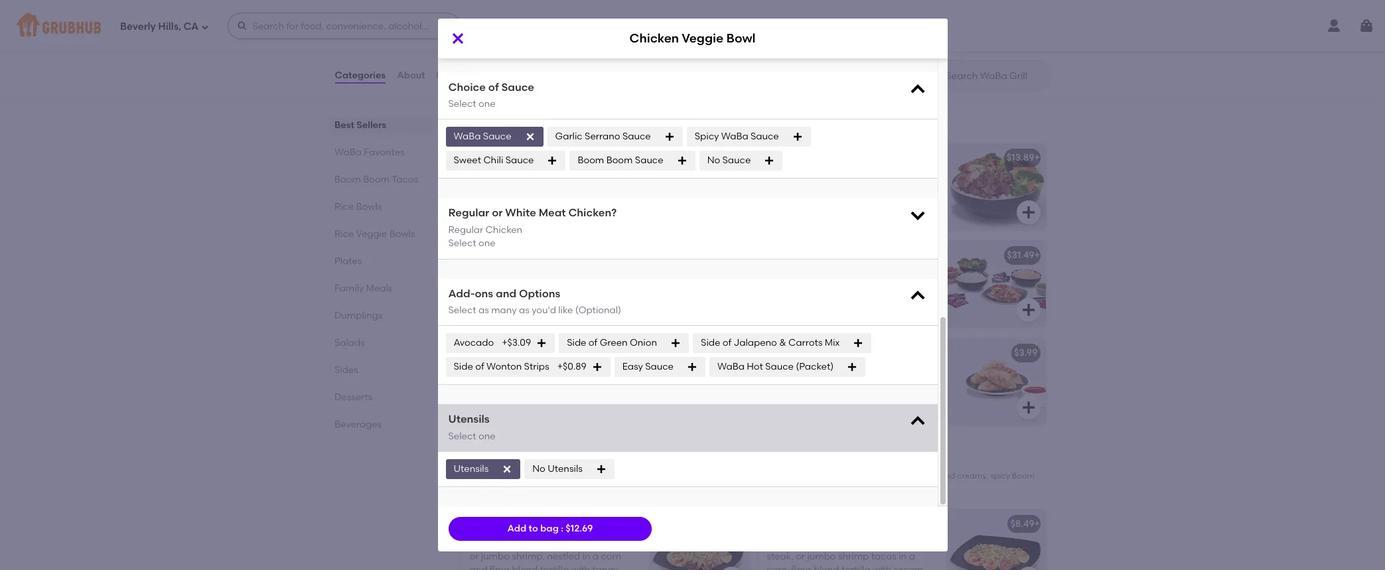 Task type: describe. For each thing, give the bounding box(es) containing it.
favorites inside waba favorites 'tab'
[[364, 147, 404, 158]]

including
[[767, 282, 808, 293]]

desserts
[[334, 392, 372, 403]]

waba hot sauce (packet)
[[717, 361, 834, 373]]

chicken bowl image
[[650, 0, 750, 87]]

serves
[[791, 296, 820, 307]]

caramelized for veggie
[[507, 184, 563, 196]]

reviews
[[436, 70, 473, 81]]

sauce. for chicken plate
[[544, 296, 573, 307]]

$13.89 +
[[1007, 152, 1040, 164]]

garlic
[[555, 131, 583, 142]]

waba favorites tab
[[334, 145, 427, 159]]

waba up sweet chili sauce at the left
[[454, 131, 481, 142]]

soft,
[[827, 380, 846, 391]]

veggie
[[807, 366, 838, 377]]

chicken for chicken veggie bowl
[[470, 184, 505, 196]]

rice veggie bowls tab
[[334, 227, 427, 241]]

with inside the "a popular pairing of our in-house marinated ribeye steak and our grilled all-natural chicken basted with our signature waba sauce."
[[767, 211, 786, 223]]

0 horizontal spatial chicken veggie bowl
[[470, 152, 565, 164]]

waba inside the "a popular pairing of our in-house marinated ribeye steak and our grilled all-natural chicken basted with our signature waba sauce."
[[850, 211, 877, 223]]

family meals
[[334, 283, 392, 294]]

0 horizontal spatial sweet
[[454, 155, 481, 166]]

chicken for chicken bowl
[[468, 44, 503, 55]]

green
[[886, 471, 909, 481]]

chicken inside the "a popular pairing of our in-house marinated ribeye steak and our grilled all-natural chicken basted with our signature waba sauce."
[[846, 198, 881, 209]]

sauce for waba
[[765, 361, 794, 373]]

all
[[490, 13, 501, 24]]

of for green
[[589, 337, 598, 349]]

shrimp,
[[803, 471, 832, 481]]

:
[[561, 523, 563, 534]]

of for wonton
[[475, 361, 484, 373]]

dipping
[[767, 407, 802, 418]]

with inside boom boom tacos get ready to savor waba's boom boom tacos, with grilled chicken, ribeye steak, or jumbo shrimp, sesame slaw, green onions, and creamy, spicy boom boom sauce in a corn-flour tortilla.
[[639, 471, 655, 481]]

ribeye inside the "a popular pairing of our in-house marinated ribeye steak and our grilled all-natural chicken basted with our signature waba sauce."
[[817, 184, 845, 196]]

grilled for chicken plate
[[470, 269, 499, 280]]

marinated
[[470, 366, 516, 377]]

+$3.09
[[502, 337, 531, 349]]

pork
[[860, 366, 880, 377]]

taco trio image
[[946, 510, 1046, 570]]

chicken family meal image
[[946, 241, 1046, 327]]

plate
[[509, 250, 533, 261]]

waba up popular at top
[[767, 152, 795, 164]]

select inside the choice of sauce select one
[[448, 98, 476, 110]]

green
[[600, 337, 628, 349]]

ons
[[475, 287, 493, 300]]

sides tab
[[334, 363, 427, 377]]

0 vertical spatial grilled
[[468, 30, 498, 42]]

0 vertical spatial favorites
[[505, 112, 569, 129]]

best
[[334, 119, 354, 131]]

(optional)
[[575, 305, 621, 316]]

of inside the "a popular pairing of our in-house marinated ribeye steak and our grilled all-natural chicken basted with our signature waba sauce."
[[848, 171, 857, 182]]

spicy waba sauce
[[695, 131, 779, 142]]

one inside utensils select one
[[479, 431, 496, 442]]

side for side of wonton strips
[[454, 361, 473, 373]]

0 vertical spatial chili
[[483, 155, 503, 166]]

waba sauce
[[454, 131, 511, 142]]

rice bowls tab
[[334, 200, 427, 214]]

natural, for plate
[[516, 269, 551, 280]]

Search WaBa Grill search field
[[945, 70, 1046, 82]]

$15.09
[[709, 250, 737, 261]]

with inside a savory veggie and pork filling encased in a soft, yet crisp wheat dough. served with sweet chili dipping sauce.
[[834, 393, 853, 404]]

1 horizontal spatial waba favorites
[[459, 112, 569, 129]]

rice veggie bowls
[[334, 228, 415, 240]]

desserts tab
[[334, 390, 427, 404]]

one inside regular or white meat chicken? regular chicken select one
[[479, 238, 496, 249]]

4.
[[823, 296, 830, 307]]

add-ons and options select as many as you'd like (optional)
[[448, 287, 621, 316]]

jalapeno
[[734, 337, 777, 349]]

0 vertical spatial never
[[552, 30, 577, 42]]

ca
[[184, 20, 199, 32]]

and inside the "a popular pairing of our in-house marinated ribeye steak and our grilled all-natural chicken basted with our signature waba sauce."
[[873, 184, 891, 196]]

utensils select one
[[448, 413, 496, 442]]

side of wonton strips
[[454, 361, 549, 373]]

beverly
[[120, 20, 156, 32]]

plantspired
[[470, 347, 522, 359]]

chicken plate image
[[649, 241, 748, 327]]

wheat
[[888, 380, 916, 391]]

veggies,
[[852, 282, 890, 293]]

rice,
[[466, 13, 488, 24]]

2 as from the left
[[519, 305, 530, 316]]

corn-
[[525, 483, 546, 492]]

sauce for spicy
[[751, 131, 779, 142]]

+$1.29
[[451, 26, 478, 37]]

add-
[[448, 287, 475, 300]]

all- for plate
[[501, 269, 516, 280]]

meal
[[839, 250, 861, 261]]

serrano
[[585, 131, 620, 142]]

reviews button
[[436, 52, 474, 100]]

bowl down $11.49 +
[[727, 31, 756, 46]]

strips
[[524, 361, 549, 373]]

side for side of green onion
[[567, 337, 586, 349]]

bowl down "garlic"
[[543, 152, 565, 164]]

beverages
[[334, 419, 382, 430]]

sauce. inside a savory veggie and pork filling encased in a soft, yet crisp wheat dough. served with sweet chili dipping sauce.
[[805, 407, 835, 418]]

frozen for chicken plate
[[580, 269, 608, 280]]

house
[[888, 171, 915, 182]]

$31.49
[[1007, 250, 1034, 261]]

in inside a savory veggie and pork filling encased in a soft, yet crisp wheat dough. served with sweet chili dipping sauce.
[[808, 380, 816, 391]]

+ for $31.49
[[1034, 250, 1040, 261]]

wonton
[[487, 361, 522, 373]]

all- for veggie
[[501, 171, 516, 182]]

plant-
[[519, 366, 546, 377]]

bowls inside tab
[[389, 228, 415, 240]]

based
[[546, 366, 574, 377]]

savory
[[776, 366, 805, 377]]

to-
[[520, 380, 533, 391]]

mixed taco trio button
[[462, 510, 748, 570]]

$12.69 +
[[710, 152, 743, 164]]

select inside regular or white meat chicken? regular chicken select one
[[448, 238, 476, 249]]

0 vertical spatial natural,
[[515, 30, 550, 42]]

options
[[519, 287, 560, 300]]

waba up waba sauce
[[459, 112, 501, 129]]

many
[[491, 305, 517, 316]]

tacos for boom boom tacos get ready to savor waba's boom boom tacos, with grilled chicken, ribeye steak, or jumbo shrimp, sesame slaw, green onions, and creamy, spicy boom boom sauce in a corn-flour tortilla.
[[546, 453, 587, 469]]

and inside boom boom tacos get ready to savor waba's boom boom tacos, with grilled chicken, ribeye steak, or jumbo shrimp, sesame slaw, green onions, and creamy, spicy boom boom sauce in a corn-flour tortilla.
[[940, 471, 955, 481]]

1 vertical spatial dumplings
[[775, 347, 824, 359]]

select inside utensils select one
[[448, 431, 476, 442]]

rice.
[[767, 296, 789, 307]]

grilled all-natural, never frozen chicken caramelized with our signature waba sauce. for veggie
[[470, 171, 608, 209]]

a popular pairing of our in-house marinated ribeye steak and our grilled all-natural chicken basted with our signature waba sauce.
[[767, 171, 915, 223]]

salads tab
[[334, 336, 427, 350]]

0 vertical spatial sauce.
[[542, 57, 572, 69]]

+$0.89
[[557, 361, 587, 373]]

grilled for tacos
[[657, 471, 681, 481]]

natural, for veggie
[[516, 171, 551, 182]]

0 vertical spatial chicken veggie bowl
[[630, 31, 756, 46]]

grilled for pairing
[[767, 198, 795, 209]]

choice
[[448, 81, 486, 93]]

tortilla.
[[565, 483, 592, 492]]

1 horizontal spatial family
[[807, 250, 837, 261]]

no for no rice, all veggies +$1.29
[[451, 13, 464, 24]]

regular or white meat chicken? regular chicken select one
[[448, 207, 617, 249]]

plantspired veggie bowl
[[470, 347, 580, 359]]

mixed
[[470, 518, 497, 530]]

waba's
[[532, 471, 561, 481]]

onion
[[630, 337, 657, 349]]

waba down veggies
[[513, 57, 540, 69]]

waba up $12.69 + on the right
[[721, 131, 748, 142]]

choice of sauce select one
[[448, 81, 534, 110]]

a inside boom boom tacos get ready to savor waba's boom boom tacos, with grilled chicken, ribeye steak, or jumbo shrimp, sesame slaw, green onions, and creamy, spicy boom boom sauce in a corn-flour tortilla.
[[518, 483, 523, 492]]

meat
[[539, 207, 566, 219]]

veggie up in-
[[874, 152, 906, 164]]

0 vertical spatial frozen
[[579, 30, 607, 42]]

chicken?
[[568, 207, 617, 219]]

+ for $8.49
[[1034, 518, 1040, 530]]

sauce. for chicken veggie bowl
[[544, 198, 573, 209]]

sides
[[334, 364, 358, 376]]

rice for rice veggie bowls
[[334, 228, 354, 240]]

never for chicken plate
[[553, 269, 578, 280]]

marinated plant-based steak slices fire-grilled-to-order.
[[470, 366, 628, 391]]

utensils up flour at the left of page
[[548, 463, 583, 475]]

sauce for sweet
[[506, 155, 534, 166]]

beverages tab
[[334, 418, 427, 431]]

sauce. inside the "a popular pairing of our in-house marinated ribeye steak and our grilled all-natural chicken basted with our signature waba sauce."
[[879, 211, 910, 223]]

chicken inside regular or white meat chicken? regular chicken select one
[[486, 224, 522, 236]]

mix
[[825, 337, 840, 349]]

meals
[[366, 283, 392, 294]]

tacos,
[[612, 471, 637, 481]]

caramelized for plate
[[507, 282, 563, 293]]

and inside add-ons and options select as many as you'd like (optional)
[[496, 287, 517, 300]]

utensils for utensils select one
[[448, 413, 490, 426]]

steak inside the "a popular pairing of our in-house marinated ribeye steak and our grilled all-natural chicken basted with our signature waba sauce."
[[847, 184, 871, 196]]

0 horizontal spatial $12.69
[[566, 523, 593, 534]]



Task type: locate. For each thing, give the bounding box(es) containing it.
as down ons
[[479, 305, 489, 316]]

sweet chili sauce
[[454, 155, 534, 166]]

sesame
[[834, 471, 863, 481]]

1 rice from the top
[[334, 201, 354, 212]]

sauce. down basted
[[879, 211, 910, 223]]

sauce right easy
[[645, 361, 674, 373]]

0 vertical spatial no
[[451, 13, 464, 24]]

1 horizontal spatial grilled
[[767, 198, 795, 209]]

signature for plate
[[470, 296, 512, 307]]

2 regular from the top
[[448, 224, 483, 236]]

no inside no rice, all veggies +$1.29
[[451, 13, 464, 24]]

bowl up house at the right top of the page
[[908, 152, 930, 164]]

marinated
[[767, 184, 815, 196]]

1 horizontal spatial chicken veggie bowl
[[630, 31, 756, 46]]

0 horizontal spatial in
[[509, 483, 516, 492]]

1 vertical spatial never
[[553, 171, 578, 182]]

yet
[[848, 380, 862, 391]]

dumplings
[[334, 310, 382, 321], [775, 347, 824, 359]]

grilled inside the "a popular pairing of our in-house marinated ribeye steak and our grilled all-natural chicken basted with our signature waba sauce."
[[767, 198, 795, 209]]

0 horizontal spatial steak
[[577, 366, 601, 377]]

chili down wheat
[[885, 393, 905, 404]]

get
[[459, 471, 473, 481]]

5 dumplings
[[767, 347, 824, 359]]

one inside the choice of sauce select one
[[479, 98, 496, 110]]

veggie down the rice bowls tab
[[356, 228, 387, 240]]

tacos inside boom boom tacos get ready to savor waba's boom boom tacos, with grilled chicken, ribeye steak, or jumbo shrimp, sesame slaw, green onions, and creamy, spicy boom boom sauce in a corn-flour tortilla.
[[546, 453, 587, 469]]

natural, up white
[[516, 171, 551, 182]]

1 vertical spatial grilled
[[470, 171, 499, 182]]

1 horizontal spatial chili
[[885, 393, 905, 404]]

never for chicken veggie bowl
[[553, 171, 578, 182]]

waba favorites inside 'tab'
[[334, 147, 404, 158]]

0 horizontal spatial sauce.
[[805, 407, 835, 418]]

steak
[[847, 184, 871, 196], [577, 366, 601, 377]]

2 vertical spatial one
[[479, 431, 496, 442]]

of right choice at left
[[488, 81, 499, 93]]

tacos for boom boom tacos
[[391, 174, 418, 185]]

1 vertical spatial one
[[479, 238, 496, 249]]

veggie down waba sauce
[[509, 152, 541, 164]]

to inside boom boom tacos get ready to savor waba's boom boom tacos, with grilled chicken, ribeye steak, or jumbo shrimp, sesame slaw, green onions, and creamy, spicy boom boom sauce in a corn-flour tortilla.
[[500, 471, 507, 481]]

grilled up ons
[[470, 269, 499, 280]]

grilled all-natural, never frozen chicken caramelized with our signature waba sauce. down veggies
[[468, 30, 607, 69]]

a left popular at top
[[767, 171, 774, 182]]

favorites down best sellers tab
[[364, 147, 404, 158]]

in
[[808, 380, 816, 391], [509, 483, 516, 492]]

sauce right choice at left
[[501, 81, 534, 93]]

boom boom tacos tab
[[334, 173, 427, 187]]

no
[[451, 13, 464, 24], [707, 155, 720, 166], [532, 463, 545, 475]]

waba favorites down sellers
[[334, 147, 404, 158]]

1 vertical spatial grilled
[[657, 471, 681, 481]]

sauce for choice
[[501, 81, 534, 93]]

utensils down fire-
[[448, 413, 490, 426]]

dumplings inside tab
[[334, 310, 382, 321]]

1 vertical spatial &
[[779, 337, 786, 349]]

natural
[[812, 198, 844, 209]]

mixed taco trio image
[[649, 510, 748, 570]]

boom boom sauce
[[578, 155, 664, 166]]

fire-
[[470, 380, 488, 391]]

steak,
[[742, 471, 765, 481]]

1 horizontal spatial a
[[818, 380, 824, 391]]

in down savor
[[509, 483, 516, 492]]

plates
[[334, 256, 362, 267]]

signature up avocado
[[470, 296, 512, 307]]

and up many
[[496, 287, 517, 300]]

chili
[[483, 155, 503, 166], [885, 393, 905, 404]]

1 vertical spatial waba favorites
[[334, 147, 404, 158]]

0 horizontal spatial chili
[[483, 155, 503, 166]]

ribeye down pairing
[[817, 184, 845, 196]]

our
[[585, 44, 600, 55], [859, 171, 874, 182], [586, 184, 601, 196], [894, 184, 908, 196], [788, 211, 803, 223], [586, 282, 601, 293]]

0 horizontal spatial no
[[451, 13, 464, 24]]

family
[[807, 250, 837, 261], [334, 283, 364, 294]]

dumplings tab
[[334, 309, 427, 323]]

$8.49 +
[[1011, 518, 1040, 530]]

chicken plate
[[470, 250, 533, 261]]

1 vertical spatial favorites
[[364, 147, 404, 158]]

side left jalapeno
[[701, 337, 720, 349]]

2 a from the top
[[767, 366, 774, 377]]

0 vertical spatial ribeye
[[817, 184, 845, 196]]

or left white
[[492, 207, 503, 219]]

a inside a savory veggie and pork filling encased in a soft, yet crisp wheat dough. served with sweet chili dipping sauce.
[[767, 366, 774, 377]]

family meals tab
[[334, 281, 427, 295]]

2 horizontal spatial side
[[701, 337, 720, 349]]

sweet inside a savory veggie and pork filling encased in a soft, yet crisp wheat dough. served with sweet chili dipping sauce.
[[855, 393, 883, 404]]

1 as from the left
[[479, 305, 489, 316]]

rice bowls
[[334, 201, 382, 212]]

sweet down waba sauce
[[454, 155, 481, 166]]

1 vertical spatial family
[[334, 283, 364, 294]]

tacos
[[391, 174, 418, 185], [546, 453, 587, 469]]

favorites up "garlic"
[[505, 112, 569, 129]]

chicken down no rice, all veggies +$1.29 at the left
[[468, 44, 503, 55]]

+ for $12.69
[[737, 152, 743, 164]]

tacos up waba's
[[546, 453, 587, 469]]

1 horizontal spatial $12.69
[[710, 152, 737, 164]]

0 vertical spatial a
[[767, 171, 774, 182]]

and down in-
[[873, 184, 891, 196]]

like
[[558, 305, 573, 316]]

0 horizontal spatial &
[[779, 337, 786, 349]]

creamy,
[[957, 471, 988, 481]]

sauce up sweet chili sauce at the left
[[483, 131, 511, 142]]

chicken up many
[[470, 282, 505, 293]]

no down spicy
[[707, 155, 720, 166]]

signature for veggie
[[470, 198, 512, 209]]

no rice, all veggies +$1.29
[[451, 13, 539, 37]]

0 vertical spatial $12.69
[[710, 152, 737, 164]]

no for no sauce
[[707, 155, 720, 166]]

0 horizontal spatial dumplings
[[334, 310, 382, 321]]

0 vertical spatial rice
[[334, 201, 354, 212]]

0 vertical spatial tacos
[[391, 174, 418, 185]]

or inside boom boom tacos get ready to savor waba's boom boom tacos, with grilled chicken, ribeye steak, or jumbo shrimp, sesame slaw, green onions, and creamy, spicy boom boom sauce in a corn-flour tortilla.
[[767, 471, 775, 481]]

signature down sweet chili sauce at the left
[[470, 198, 512, 209]]

white
[[505, 207, 536, 219]]

encased
[[767, 380, 806, 391]]

a
[[767, 171, 774, 182], [767, 366, 774, 377]]

0 vertical spatial regular
[[448, 207, 489, 219]]

grilled
[[767, 198, 795, 209], [657, 471, 681, 481]]

all- inside the "a popular pairing of our in-house marinated ribeye steak and our grilled all-natural chicken basted with our signature waba sauce."
[[797, 198, 812, 209]]

1 vertical spatial ribeye
[[716, 471, 740, 481]]

3 one from the top
[[479, 431, 496, 442]]

caramelized
[[505, 44, 561, 55], [507, 184, 563, 196], [507, 282, 563, 293]]

natural, up options at the bottom of the page
[[516, 269, 551, 280]]

one down choice at left
[[479, 98, 496, 110]]

to left bag in the left bottom of the page
[[529, 523, 538, 534]]

+ for $15.09
[[737, 250, 743, 261]]

1 horizontal spatial or
[[767, 471, 775, 481]]

sauce for boom
[[635, 155, 664, 166]]

carrots
[[789, 337, 823, 349]]

caramelized up you'd at bottom left
[[507, 282, 563, 293]]

of for sauce
[[488, 81, 499, 93]]

1 select from the top
[[448, 98, 476, 110]]

1 vertical spatial to
[[529, 523, 538, 534]]

sellers
[[356, 119, 386, 131]]

sauce for garlic
[[623, 131, 651, 142]]

tacos inside tab
[[391, 174, 418, 185]]

waba up meal
[[850, 211, 877, 223]]

utensils for utensils
[[454, 463, 489, 475]]

waba down the $14.59
[[717, 361, 745, 373]]

best sellers tab
[[334, 118, 427, 132]]

as left you'd at bottom left
[[519, 305, 530, 316]]

2 horizontal spatial no
[[707, 155, 720, 166]]

0 vertical spatial grilled all-natural, never frozen chicken caramelized with our signature waba sauce.
[[468, 30, 607, 69]]

signature inside the "a popular pairing of our in-house marinated ribeye steak and our grilled all-natural chicken basted with our signature waba sauce."
[[805, 211, 848, 223]]

sauce down 5
[[765, 361, 794, 373]]

0 horizontal spatial tacos
[[391, 174, 418, 185]]

2 vertical spatial frozen
[[580, 269, 608, 280]]

bowl up +$0.89
[[558, 347, 580, 359]]

(packet)
[[796, 361, 834, 373]]

select
[[448, 98, 476, 110], [448, 238, 476, 249], [448, 305, 476, 316], [448, 431, 476, 442]]

2 vertical spatial grilled all-natural, never frozen chicken caramelized with our signature waba sauce.
[[470, 269, 608, 307]]

pairing
[[814, 171, 845, 182]]

steak down steak
[[847, 184, 871, 196]]

a down the veggie
[[818, 380, 824, 391]]

about
[[397, 70, 425, 81]]

and inside family-sized shareable portions including chicken, veggies, and rice. serves 4.
[[892, 282, 910, 293]]

signature down "natural"
[[805, 211, 848, 223]]

and down portions
[[892, 282, 910, 293]]

all- down marinated on the right of page
[[797, 198, 812, 209]]

1 vertical spatial a
[[767, 366, 774, 377]]

0 horizontal spatial side
[[454, 361, 473, 373]]

in-
[[876, 171, 888, 182]]

family inside tab
[[334, 283, 364, 294]]

basted
[[884, 198, 915, 209]]

1 vertical spatial frozen
[[580, 171, 608, 182]]

1 horizontal spatial dumplings
[[775, 347, 824, 359]]

1 one from the top
[[479, 98, 496, 110]]

select down choice at left
[[448, 98, 476, 110]]

0 horizontal spatial waba favorites
[[334, 147, 404, 158]]

avocado
[[454, 337, 494, 349]]

1 horizontal spatial sweet
[[855, 393, 883, 404]]

1 vertical spatial tacos
[[546, 453, 587, 469]]

caramelized down veggies
[[505, 44, 561, 55]]

chicken veggie bowl down $11.49
[[630, 31, 756, 46]]

savor
[[509, 471, 530, 481]]

flour
[[546, 483, 563, 492]]

mixed taco trio
[[470, 518, 540, 530]]

no up +$1.29
[[451, 13, 464, 24]]

1 vertical spatial bowls
[[389, 228, 415, 240]]

plantspired veggie bowl image
[[649, 339, 748, 425]]

plates tab
[[334, 254, 427, 268]]

categories button
[[334, 52, 386, 100]]

2 vertical spatial sauce.
[[544, 296, 573, 307]]

veggies
[[504, 13, 539, 24]]

regular up the chicken plate
[[448, 224, 483, 236]]

1 horizontal spatial as
[[519, 305, 530, 316]]

rice up rice veggie bowls
[[334, 201, 354, 212]]

a for a savory veggie and pork filling encased in a soft, yet crisp wheat dough. served with sweet chili dipping sauce.
[[767, 366, 774, 377]]

1 horizontal spatial steak
[[847, 184, 871, 196]]

4 select from the top
[[448, 431, 476, 442]]

chicken,
[[683, 471, 715, 481]]

0 horizontal spatial a
[[518, 483, 523, 492]]

all- down sweet chili sauce at the left
[[501, 171, 516, 182]]

all- for bowl
[[500, 30, 515, 42]]

rice inside the rice bowls tab
[[334, 201, 354, 212]]

family-
[[767, 269, 800, 280]]

rice inside rice veggie bowls tab
[[334, 228, 354, 240]]

no sauce
[[707, 155, 751, 166]]

5 dumplings image
[[946, 339, 1046, 425]]

hills,
[[158, 20, 181, 32]]

dumplings up savory
[[775, 347, 824, 359]]

$8.49
[[1011, 518, 1034, 530]]

veggie up "strips"
[[524, 347, 556, 359]]

natural, down veggies
[[515, 30, 550, 42]]

1 vertical spatial sauce.
[[805, 407, 835, 418]]

of left green
[[589, 337, 598, 349]]

0 horizontal spatial favorites
[[364, 147, 404, 158]]

a for a popular pairing of our in-house marinated ribeye steak and our grilled all-natural chicken basted with our signature waba sauce.
[[767, 171, 774, 182]]

sweet
[[454, 155, 481, 166], [855, 393, 883, 404]]

1 horizontal spatial sauce.
[[879, 211, 910, 223]]

+ for $13.89
[[1034, 152, 1040, 164]]

0 vertical spatial &
[[836, 152, 844, 164]]

you'd
[[532, 305, 556, 316]]

waba chicken & steak veggie bowl image
[[946, 144, 1046, 230]]

side up fire-
[[454, 361, 473, 373]]

sized
[[800, 269, 823, 280]]

0 vertical spatial a
[[818, 380, 824, 391]]

waba favorites
[[459, 112, 569, 129], [334, 147, 404, 158]]

taco
[[499, 518, 521, 530]]

spicy
[[695, 131, 719, 142]]

sauce down waba sauce
[[506, 155, 534, 166]]

waba left like
[[514, 296, 542, 307]]

0 vertical spatial or
[[492, 207, 503, 219]]

onions,
[[911, 471, 938, 481]]

grilled left chicken,
[[657, 471, 681, 481]]

bowl right all
[[508, 12, 530, 23]]

sauce inside the choice of sauce select one
[[501, 81, 534, 93]]

grilled all-natural, never frozen chicken caramelized with our signature waba sauce. down the plate
[[470, 269, 608, 307]]

0 vertical spatial sweet
[[454, 155, 481, 166]]

signature for bowl
[[468, 57, 511, 69]]

chili down waba sauce
[[483, 155, 503, 166]]

svg image inside main navigation "navigation"
[[237, 21, 248, 31]]

veggie
[[682, 31, 724, 46], [509, 152, 541, 164], [874, 152, 906, 164], [356, 228, 387, 240], [524, 347, 556, 359]]

main navigation navigation
[[0, 0, 1385, 52]]

2 vertical spatial caramelized
[[507, 282, 563, 293]]

all- down chicken bowl
[[500, 30, 515, 42]]

0 vertical spatial dumplings
[[334, 310, 382, 321]]

ribeye inside boom boom tacos get ready to savor waba's boom boom tacos, with grilled chicken, ribeye steak, or jumbo shrimp, sesame slaw, green onions, and creamy, spicy boom boom sauce in a corn-flour tortilla.
[[716, 471, 740, 481]]

popular
[[776, 171, 811, 182]]

caramelized up white
[[507, 184, 563, 196]]

one up the chicken plate
[[479, 238, 496, 249]]

veggie inside tab
[[356, 228, 387, 240]]

steak left slices
[[577, 366, 601, 377]]

in inside boom boom tacos get ready to savor waba's boom boom tacos, with grilled chicken, ribeye steak, or jumbo shrimp, sesame slaw, green onions, and creamy, spicy boom boom sauce in a corn-flour tortilla.
[[509, 483, 516, 492]]

family down plates
[[334, 283, 364, 294]]

a inside a savory veggie and pork filling encased in a soft, yet crisp wheat dough. served with sweet chili dipping sauce.
[[818, 380, 824, 391]]

of inside the choice of sauce select one
[[488, 81, 499, 93]]

chicken
[[468, 12, 506, 23], [630, 31, 679, 46], [470, 152, 507, 164], [797, 152, 834, 164], [486, 224, 522, 236], [470, 250, 507, 261], [767, 250, 804, 261]]

2 vertical spatial grilled
[[470, 269, 499, 280]]

select down add-
[[448, 305, 476, 316]]

1 vertical spatial or
[[767, 471, 775, 481]]

grilled all-natural, never frozen chicken caramelized with our signature waba sauce. for plate
[[470, 269, 608, 307]]

& left steak
[[836, 152, 844, 164]]

0 vertical spatial family
[[807, 250, 837, 261]]

best sellers
[[334, 119, 386, 131]]

sauce.
[[879, 211, 910, 223], [805, 407, 835, 418]]

waba up the plate
[[514, 198, 542, 209]]

2 select from the top
[[448, 238, 476, 249]]

1 vertical spatial grilled all-natural, never frozen chicken caramelized with our signature waba sauce.
[[470, 171, 608, 209]]

+ for $11.49
[[738, 9, 744, 20]]

trio
[[523, 518, 540, 530]]

ribeye left steak,
[[716, 471, 740, 481]]

rice for rice bowls
[[334, 201, 354, 212]]

waba inside 'tab'
[[334, 147, 361, 158]]

sauce down spicy waba sauce
[[723, 155, 751, 166]]

0 vertical spatial waba favorites
[[459, 112, 569, 129]]

no for no utensils
[[532, 463, 545, 475]]

a inside the "a popular pairing of our in-house marinated ribeye steak and our grilled all-natural chicken basted with our signature waba sauce."
[[767, 171, 774, 182]]

1 vertical spatial chili
[[885, 393, 905, 404]]

in up served
[[808, 380, 816, 391]]

spicy
[[990, 471, 1010, 481]]

2 rice from the top
[[334, 228, 354, 240]]

side up +$0.89
[[567, 337, 586, 349]]

bowls up plates tab
[[389, 228, 415, 240]]

$11.49
[[713, 9, 738, 20]]

grilled inside boom boom tacos get ready to savor waba's boom boom tacos, with grilled chicken, ribeye steak, or jumbo shrimp, sesame slaw, green onions, and creamy, spicy boom boom sauce in a corn-flour tortilla.
[[657, 471, 681, 481]]

steak inside marinated plant-based steak slices fire-grilled-to-order.
[[577, 366, 601, 377]]

$31.49 +
[[1007, 250, 1040, 261]]

1 horizontal spatial to
[[529, 523, 538, 534]]

1 horizontal spatial &
[[836, 152, 844, 164]]

one up the ready
[[479, 431, 496, 442]]

chicken veggie bowl image
[[649, 144, 748, 230]]

chili inside a savory veggie and pork filling encased in a soft, yet crisp wheat dough. served with sweet chili dipping sauce.
[[885, 393, 905, 404]]

search icon image
[[925, 68, 941, 84]]

0 vertical spatial grilled
[[767, 198, 795, 209]]

regular left white
[[448, 207, 489, 219]]

0 vertical spatial bowls
[[356, 201, 382, 212]]

0 horizontal spatial grilled
[[657, 471, 681, 481]]

1 horizontal spatial in
[[808, 380, 816, 391]]

1 a from the top
[[767, 171, 774, 182]]

$12.69 down spicy waba sauce
[[710, 152, 737, 164]]

of for jalapeno
[[723, 337, 732, 349]]

2 vertical spatial never
[[553, 269, 578, 280]]

0 vertical spatial caramelized
[[505, 44, 561, 55]]

1 vertical spatial regular
[[448, 224, 483, 236]]

2 one from the top
[[479, 238, 496, 249]]

chicken down in-
[[846, 198, 881, 209]]

grilled for chicken veggie bowl
[[470, 171, 499, 182]]

regular
[[448, 207, 489, 219], [448, 224, 483, 236]]

frozen for chicken veggie bowl
[[580, 171, 608, 182]]

0 vertical spatial to
[[500, 471, 507, 481]]

svg image
[[237, 21, 248, 31], [724, 61, 740, 77], [908, 80, 927, 99], [525, 132, 535, 142], [792, 132, 803, 142], [677, 156, 687, 166], [1021, 205, 1036, 221], [908, 206, 927, 225], [1021, 302, 1036, 318], [536, 338, 547, 349], [670, 338, 681, 349], [592, 362, 602, 373], [723, 400, 739, 416], [908, 412, 927, 431], [502, 464, 513, 475]]

0 vertical spatial in
[[808, 380, 816, 391]]

grilled down marinated on the right of page
[[767, 198, 795, 209]]

3 select from the top
[[448, 305, 476, 316]]

1 regular from the top
[[448, 207, 489, 219]]

boom
[[578, 155, 604, 166], [606, 155, 633, 166], [334, 174, 361, 185], [363, 174, 389, 185], [459, 453, 499, 469], [503, 453, 543, 469], [563, 471, 586, 481], [588, 471, 610, 481], [1012, 471, 1035, 481], [459, 483, 482, 492]]

1 vertical spatial rice
[[334, 228, 354, 240]]

grilled down sweet chili sauce at the left
[[470, 171, 499, 182]]

1 horizontal spatial side
[[567, 337, 586, 349]]

crisp
[[864, 380, 886, 391]]

grilled all-natural, never frozen chicken caramelized with our signature waba sauce.
[[468, 30, 607, 69], [470, 171, 608, 209], [470, 269, 608, 307]]

0 horizontal spatial to
[[500, 471, 507, 481]]

and inside a savory veggie and pork filling encased in a soft, yet crisp wheat dough. served with sweet chili dipping sauce.
[[840, 366, 858, 377]]

utensils inside utensils select one
[[448, 413, 490, 426]]

grilled all-natural, never frozen chicken caramelized with our signature waba sauce. down sweet chili sauce at the left
[[470, 171, 608, 209]]

1 horizontal spatial favorites
[[505, 112, 569, 129]]

side for side of jalapeno & carrots mix
[[701, 337, 720, 349]]

svg image
[[1359, 18, 1375, 34], [201, 23, 209, 31], [450, 31, 466, 46], [664, 132, 675, 142], [547, 156, 558, 166], [764, 156, 775, 166], [908, 286, 927, 305], [853, 338, 864, 349], [687, 362, 698, 373], [847, 362, 858, 373], [1021, 400, 1036, 416], [596, 464, 607, 475]]

chicken bowl
[[468, 12, 530, 23]]

2 vertical spatial no
[[532, 463, 545, 475]]

bowl
[[508, 12, 530, 23], [727, 31, 756, 46], [543, 152, 565, 164], [908, 152, 930, 164], [558, 347, 580, 359]]

1 horizontal spatial no
[[532, 463, 545, 475]]

waba
[[513, 57, 540, 69], [459, 112, 501, 129], [454, 131, 481, 142], [721, 131, 748, 142], [334, 147, 361, 158], [767, 152, 795, 164], [514, 198, 542, 209], [850, 211, 877, 223], [514, 296, 542, 307], [717, 361, 745, 373]]

tacos down waba favorites 'tab'
[[391, 174, 418, 185]]

natural,
[[515, 30, 550, 42], [516, 171, 551, 182], [516, 269, 551, 280]]

veggie down $11.49
[[682, 31, 724, 46]]

chicken for chicken plate
[[470, 282, 505, 293]]

sauce
[[484, 483, 507, 492]]

1 horizontal spatial ribeye
[[817, 184, 845, 196]]

dough.
[[767, 393, 799, 404]]

a right hot
[[767, 366, 774, 377]]

and up yet
[[840, 366, 858, 377]]

1 vertical spatial sweet
[[855, 393, 883, 404]]

0 vertical spatial steak
[[847, 184, 871, 196]]

select up the chicken plate
[[448, 238, 476, 249]]

select inside add-ons and options select as many as you'd like (optional)
[[448, 305, 476, 316]]

grilled-
[[488, 380, 520, 391]]

0 horizontal spatial ribeye
[[716, 471, 740, 481]]

1 vertical spatial in
[[509, 483, 516, 492]]

of up fire-
[[475, 361, 484, 373]]

0 horizontal spatial as
[[479, 305, 489, 316]]

select up get
[[448, 431, 476, 442]]

chicken veggie bowl down waba sauce
[[470, 152, 565, 164]]

or right steak,
[[767, 471, 775, 481]]

waba favorites down the choice of sauce select one at the left top
[[459, 112, 569, 129]]

1 vertical spatial steak
[[577, 366, 601, 377]]

bowls inside tab
[[356, 201, 382, 212]]

or inside regular or white meat chicken? regular chicken select one
[[492, 207, 503, 219]]

portions
[[872, 269, 909, 280]]

0 vertical spatial sauce.
[[879, 211, 910, 223]]

sauce down the garlic serrano sauce
[[635, 155, 664, 166]]



Task type: vqa. For each thing, say whether or not it's contained in the screenshot.
2nd the as from left
yes



